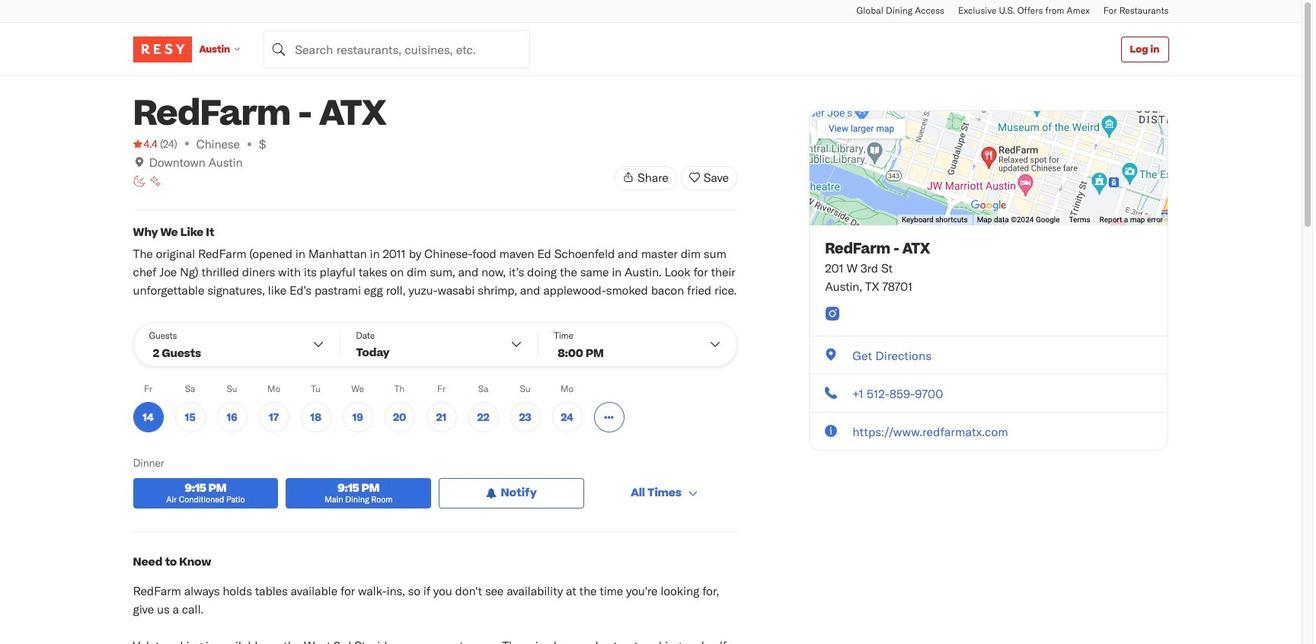 Task type: describe. For each thing, give the bounding box(es) containing it.
Search restaurants, cuisines, etc. text field
[[264, 30, 531, 68]]



Task type: vqa. For each thing, say whether or not it's contained in the screenshot.
June 22, 2024. Has event. icon
no



Task type: locate. For each thing, give the bounding box(es) containing it.
4.4 out of 5 stars image
[[133, 136, 158, 152]]

None field
[[264, 30, 531, 68]]



